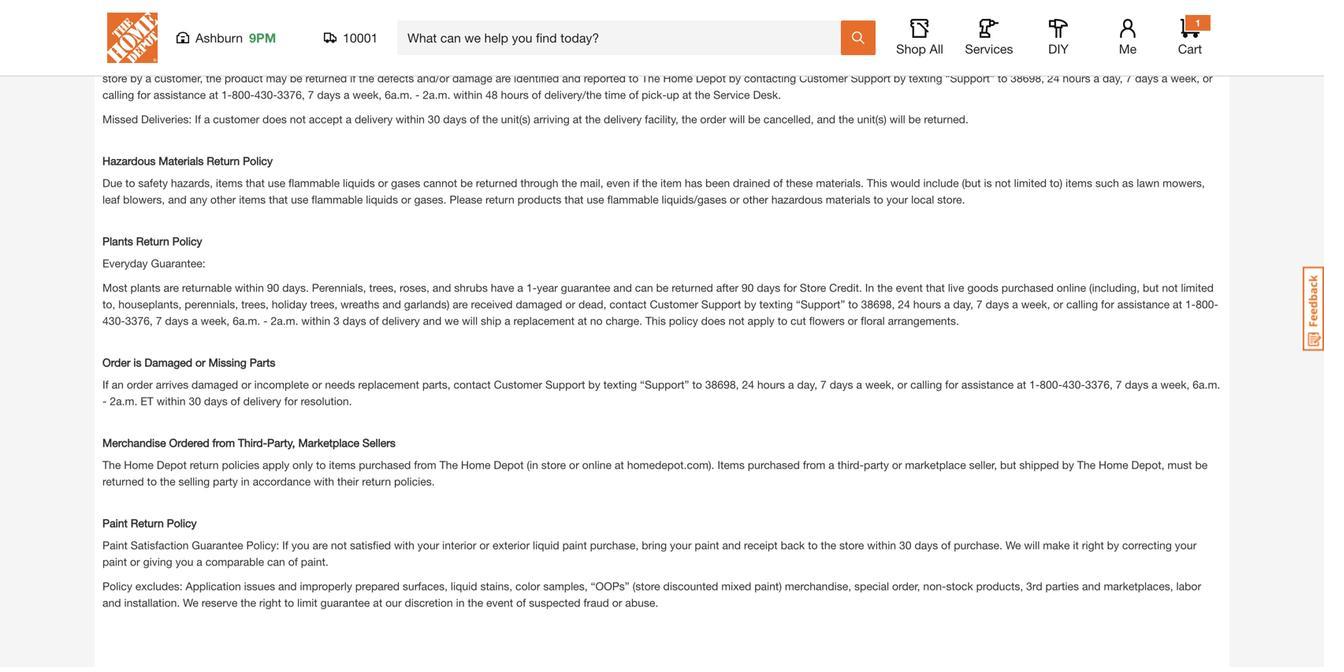 Task type: describe. For each thing, give the bounding box(es) containing it.
that inside most plants are returnable within 90 days. perennials, trees, roses, and shrubs have a 1-year guarantee and can be returned after 90 days for store credit. in the event that live goods purchased online (including, but not limited to, houseplants, perennials, trees, holiday trees, wreaths and garlands) are received damaged or dead, contact customer support by texting "support" to 38698, 24 hours a day, 7 days a week, or calling for assistance at 1-800- 430-3376, 7 days a week, 6a.m. - 2a.m. within 3 days of delivery and we will ship a replacement at no charge. this policy does not apply to cut flowers or floral arrangements.
[[926, 282, 945, 295]]

paint for paint satisfaction guarantee policy: if you are not satisfied with your interior or exterior liquid paint purchase, bring your paint and receipt back to the store within 30 days of purchase. we will make it right by correcting your paint or giving you a comparable can of paint.
[[102, 539, 128, 552]]

discounted
[[663, 580, 718, 593]]

2a.m. inside most plants are returnable within 90 days. perennials, trees, roses, and shrubs have a 1-year guarantee and can be returned after 90 days for store credit. in the event that live goods purchased online (including, but not limited to, houseplants, perennials, trees, holiday trees, wreaths and garlands) are received damaged or dead, contact customer support by texting "support" to 38698, 24 hours a day, 7 days a week, or calling for assistance at 1-800- 430-3376, 7 days a week, 6a.m. - 2a.m. within 3 days of delivery and we will ship a replacement at no charge. this policy does not apply to cut flowers or floral arrangements.
[[271, 315, 298, 328]]

right inside policy excludes: application issues and improperly prepared surfaces, liquid stains, color samples, "oops" (store discounted mixed paint) merchandise, special order, non-stock products, 3rd parties and marketplaces, labor and installation. we reserve the right to limit guarantee at our discretion in the event of suspected fraud or abuse.
[[259, 597, 281, 610]]

1 horizontal spatial use
[[291, 193, 308, 206]]

the up 'may'
[[282, 55, 298, 68]]

hours inside if an order arrives damaged or incomplete or needs replacement parts, contact customer support by texting "support" to 38698, 24 hours a day, 7 days a week, or calling for assistance at 1-800-430-3376, 7 days a week, 6a.m. - 2a.m. et within 30 days of delivery for resolution.
[[757, 379, 785, 392]]

policies.
[[394, 475, 435, 488]]

day, inside if an order arrives damaged or incomplete or needs replacement parts, contact customer support by texting "support" to 38698, 24 hours a day, 7 days a week, or calling for assistance at 1-800-430-3376, 7 days a week, 6a.m. - 2a.m. et within 30 days of delivery for resolution.
[[797, 379, 817, 392]]

are down guarantee:
[[164, 282, 179, 295]]

mixed
[[721, 580, 751, 593]]

policy up satisfaction
[[167, 517, 197, 530]]

to inside policy excludes: application issues and improperly prepared surfaces, liquid stains, color samples, "oops" (store discounted mixed paint) merchandise, special order, non-stock products, 3rd parties and marketplaces, labor and installation. we reserve the right to limit guarantee at our discretion in the event of suspected fraud or abuse.
[[284, 597, 294, 610]]

has
[[685, 177, 702, 190]]

within inside if an order arrives damaged or incomplete or needs replacement parts, contact customer support by texting "support" to 38698, 24 hours a day, 7 days a week, or calling for assistance at 1-800-430-3376, 7 days a week, 6a.m. - 2a.m. et within 30 days of delivery for resolution.
[[157, 395, 186, 408]]

suspected
[[529, 597, 581, 610]]

delivery inside if an order arrives damaged or incomplete or needs replacement parts, contact customer support by texting "support" to 38698, 24 hours a day, 7 days a week, or calling for assistance at 1-800-430-3376, 7 days a week, 6a.m. - 2a.m. et within 30 days of delivery for resolution.
[[243, 395, 281, 408]]

shop all button
[[895, 19, 945, 57]]

1 vertical spatial defects
[[377, 72, 414, 85]]

refrigeration
[[683, 39, 742, 52]]

the inside most plants are returnable within 90 days. perennials, trees, roses, and shrubs have a 1-year guarantee and can be returned after 90 days for store credit. in the event that live goods purchased online (including, but not limited to, houseplants, perennials, trees, holiday trees, wreaths and garlands) are received damaged or dead, contact customer support by texting "support" to 38698, 24 hours a day, 7 days a week, or calling for assistance at 1-800- 430-3376, 7 days a week, 6a.m. - 2a.m. within 3 days of delivery and we will ship a replacement at no charge. this policy does not apply to cut flowers or floral arrangements.
[[877, 282, 893, 295]]

the down 48
[[482, 113, 498, 126]]

want
[[763, 55, 787, 68]]

0 vertical spatial liquids
[[343, 177, 375, 190]]

hours inside most plants are returnable within 90 days. perennials, trees, roses, and shrubs have a 1-year guarantee and can be returned after 90 days for store credit. in the event that live goods purchased online (including, but not limited to, houseplants, perennials, trees, holiday trees, wreaths and garlands) are received damaged or dead, contact customer support by texting "support" to 38698, 24 hours a day, 7 days a week, or calling for assistance at 1-800- 430-3376, 7 days a week, 6a.m. - 2a.m. within 3 days of delivery and we will ship a replacement at no charge. this policy does not apply to cut flowers or floral arrangements.
[[913, 298, 941, 311]]

1 90 from the left
[[267, 282, 279, 295]]

430- inside "before a customer either accepts delivery or takes an order home from the store, major appliance products (including refrigeration appliances, washers, dryers, ranges, dishwashers and some microwaves) should be inspected for defects or damage. if any exists, the customer should notify the driver about damages for options and refuse delivery if you do not want the damaged product. once delivery is accepted or a product is removed from the store by a customer, the product may be returned if the defects and/or damage are identified and reported to the home depot by contacting customer support by texting "support" to 38698, 24 hours a day, 7 days a week, or calling for assistance at 1-800-430-3376, 7 days a week, 6a.m. - 2a.m. within 48 hours of delivery/the time of pick-up at the service desk."
[[255, 88, 277, 101]]

your left 'interior'
[[418, 539, 439, 552]]

items down hazardous materials return policy
[[239, 193, 266, 206]]

items right hazards,
[[216, 177, 243, 190]]

facility,
[[645, 113, 679, 126]]

either
[[196, 39, 224, 52]]

of down identified
[[532, 88, 541, 101]]

home left (in
[[461, 459, 491, 472]]

limited inside most plants are returnable within 90 days. perennials, trees, roses, and shrubs have a 1-year guarantee and can be returned after 90 days for store credit. in the event that live goods purchased online (including, but not limited to, houseplants, perennials, trees, holiday trees, wreaths and garlands) are received damaged or dead, contact customer support by texting "support" to 38698, 24 hours a day, 7 days a week, or calling for assistance at 1-800- 430-3376, 7 days a week, 6a.m. - 2a.m. within 3 days of delivery and we will ship a replacement at no charge. this policy does not apply to cut flowers or floral arrangements.
[[1181, 282, 1214, 295]]

parties
[[1046, 580, 1079, 593]]

the left item
[[642, 177, 657, 190]]

delivery down appliances:
[[269, 39, 307, 52]]

hazardous
[[102, 155, 156, 168]]

installation.
[[124, 597, 180, 610]]

limited inside due to safety hazards, items that use flammable liquids or gases cannot be returned through the mail, even if the item has been drained of these materials. this would include (but is not limited to) items such as lawn mowers, leaf blowers, and any other items that use flammable liquids or gases. please return products that use flammable liquids/gases or other hazardous materials to your local store.
[[1014, 177, 1047, 190]]

1 vertical spatial customer
[[301, 55, 347, 68]]

not left accept
[[290, 113, 306, 126]]

the left 'mail,'
[[562, 177, 577, 190]]

1 unit(s) from the left
[[501, 113, 530, 126]]

everyday guarantee:
[[102, 257, 205, 270]]

issues
[[244, 580, 275, 593]]

to left cut
[[778, 315, 787, 328]]

third-
[[838, 459, 864, 472]]

your right bring
[[670, 539, 692, 552]]

apply inside most plants are returnable within 90 days. perennials, trees, roses, and shrubs have a 1-year guarantee and can be returned after 90 days for store credit. in the event that live goods purchased online (including, but not limited to, houseplants, perennials, trees, holiday trees, wreaths and garlands) are received damaged or dead, contact customer support by texting "support" to 38698, 24 hours a day, 7 days a week, or calling for assistance at 1-800- 430-3376, 7 days a week, 6a.m. - 2a.m. within 3 days of delivery and we will ship a replacement at no charge. this policy does not apply to cut flowers or floral arrangements.
[[748, 315, 775, 328]]

make
[[1043, 539, 1070, 552]]

up
[[667, 88, 679, 101]]

24 inside "before a customer either accepts delivery or takes an order home from the store, major appliance products (including refrigeration appliances, washers, dryers, ranges, dishwashers and some microwaves) should be inspected for defects or damage. if any exists, the customer should notify the driver about damages for options and refuse delivery if you do not want the damaged product. once delivery is accepted or a product is removed from the store by a customer, the product may be returned if the defects and/or damage are identified and reported to the home depot by contacting customer support by texting "support" to 38698, 24 hours a day, 7 days a week, or calling for assistance at 1-800-430-3376, 7 days a week, 6a.m. - 2a.m. within 48 hours of delivery/the time of pick-up at the service desk."
[[1047, 72, 1060, 85]]

but inside the home depot return policies apply only to items purchased from the home depot (in store or online at homedepot.com). items purchased from a third-party or marketplace seller, but shipped by the home depot, must be returned to the selling party in accordance with their return policies.
[[1000, 459, 1016, 472]]

correcting
[[1122, 539, 1172, 552]]

stains,
[[480, 580, 512, 593]]

the down 'stains,'
[[468, 597, 483, 610]]

back
[[781, 539, 805, 552]]

(store
[[633, 580, 660, 593]]

0 horizontal spatial trees,
[[241, 298, 269, 311]]

microwaves)
[[1045, 39, 1106, 52]]

0 horizontal spatial does
[[262, 113, 287, 126]]

store
[[800, 282, 826, 295]]

washers,
[[804, 39, 848, 52]]

feedback link image
[[1303, 266, 1324, 352]]

of left paint.
[[288, 556, 298, 569]]

to down accepted
[[998, 72, 1008, 85]]

1 vertical spatial liquids
[[366, 193, 398, 206]]

from up driver
[[428, 39, 451, 52]]

2 horizontal spatial paint
[[695, 539, 719, 552]]

ashburn 9pm
[[195, 30, 276, 45]]

liquid inside paint satisfaction guarantee policy: if you are not satisfied with your interior or exterior liquid paint purchase, bring your paint and receipt back to the store within 30 days of purchase. we will make it right by correcting your paint or giving you a comparable can of paint.
[[533, 539, 559, 552]]

"support" inside "before a customer either accepts delivery or takes an order home from the store, major appliance products (including refrigeration appliances, washers, dryers, ranges, dishwashers and some microwaves) should be inspected for defects or damage. if any exists, the customer should notify the driver about damages for options and refuse delivery if you do not want the damaged product. once delivery is accepted or a product is removed from the store by a customer, the product may be returned if the defects and/or damage are identified and reported to the home depot by contacting customer support by texting "support" to 38698, 24 hours a day, 7 days a week, or calling for assistance at 1-800-430-3376, 7 days a week, 6a.m. - 2a.m. within 48 hours of delivery/the time of pick-up at the service desk."
[[945, 72, 995, 85]]

home down merchandise
[[124, 459, 154, 472]]

items right to)
[[1066, 177, 1092, 190]]

for down incomplete
[[284, 395, 298, 408]]

and right cancelled,
[[817, 113, 836, 126]]

delivery down (including
[[658, 55, 696, 68]]

delivery down time
[[604, 113, 642, 126]]

the left the service
[[695, 88, 710, 101]]

0 horizontal spatial return
[[190, 459, 219, 472]]

0 horizontal spatial paint
[[102, 556, 127, 569]]

of left purchase.
[[941, 539, 951, 552]]

1
[[1195, 17, 1201, 28]]

return for plants return policy
[[136, 235, 169, 248]]

defective or damaged major appliances:
[[102, 14, 303, 27]]

everyday
[[102, 257, 148, 270]]

returned inside the home depot return policies apply only to items purchased from the home depot (in store or online at homedepot.com). items purchased from a third-party or marketplace seller, but shipped by the home depot, must be returned to the selling party in accordance with their return policies.
[[102, 475, 144, 488]]

order inside "before a customer either accepts delivery or takes an order home from the store, major appliance products (including refrigeration appliances, washers, dryers, ranges, dishwashers and some microwaves) should be inspected for defects or damage. if any exists, the customer should notify the driver about damages for options and refuse delivery if you do not want the damaged product. once delivery is accepted or a product is removed from the store by a customer, the product may be returned if the defects and/or damage are identified and reported to the home depot by contacting customer support by texting "support" to 38698, 24 hours a day, 7 days a week, or calling for assistance at 1-800-430-3376, 7 days a week, 6a.m. - 2a.m. within 48 hours of delivery/the time of pick-up at the service desk."
[[368, 39, 394, 52]]

for down the before
[[102, 55, 116, 68]]

0 vertical spatial should
[[1109, 39, 1143, 52]]

include
[[923, 177, 959, 190]]

order,
[[892, 580, 920, 593]]

for down appliance at top
[[546, 55, 560, 68]]

arriving
[[533, 113, 570, 126]]

blowers,
[[123, 193, 165, 206]]

mail,
[[580, 177, 603, 190]]

appliances,
[[745, 39, 801, 52]]

if inside "before a customer either accepts delivery or takes an order home from the store, major appliance products (including refrigeration appliances, washers, dryers, ranges, dishwashers and some microwaves) should be inspected for defects or damage. if any exists, the customer should notify the driver about damages for options and refuse delivery if you do not want the damaged product. once delivery is accepted or a product is removed from the store by a customer, the product may be returned if the defects and/or damage are identified and reported to the home depot by contacting customer support by texting "support" to 38698, 24 hours a day, 7 days a week, or calling for assistance at 1-800-430-3376, 7 days a week, 6a.m. - 2a.m. within 48 hours of delivery/the time of pick-up at the service desk."
[[218, 55, 224, 68]]

within up perennials,
[[235, 282, 264, 295]]

you inside "before a customer either accepts delivery or takes an order home from the store, major appliance products (including refrigeration appliances, washers, dryers, ranges, dishwashers and some microwaves) should be inspected for defects or damage. if any exists, the customer should notify the driver about damages for options and refuse delivery if you do not want the damaged product. once delivery is accepted or a product is removed from the store by a customer, the product may be returned if the defects and/or damage are identified and reported to the home depot by contacting customer support by texting "support" to 38698, 24 hours a day, 7 days a week, or calling for assistance at 1-800-430-3376, 7 days a week, 6a.m. - 2a.m. within 48 hours of delivery/the time of pick-up at the service desk."
[[707, 55, 725, 68]]

reported
[[584, 72, 626, 85]]

materials
[[159, 155, 204, 168]]

an inside if an order arrives damaged or incomplete or needs replacement parts, contact customer support by texting "support" to 38698, 24 hours a day, 7 days a week, or calling for assistance at 1-800-430-3376, 7 days a week, 6a.m. - 2a.m. et within 30 days of delivery for resolution.
[[112, 379, 124, 392]]

store inside "before a customer either accepts delivery or takes an order home from the store, major appliance products (including refrigeration appliances, washers, dryers, ranges, dishwashers and some microwaves) should be inspected for defects or damage. if any exists, the customer should notify the driver about damages for options and refuse delivery if you do not want the damaged product. once delivery is accepted or a product is removed from the store by a customer, the product may be returned if the defects and/or damage are identified and reported to the home depot by contacting customer support by texting "support" to 38698, 24 hours a day, 7 days a week, or calling for assistance at 1-800-430-3376, 7 days a week, 6a.m. - 2a.m. within 48 hours of delivery/the time of pick-up at the service desk."
[[102, 72, 127, 85]]

store inside the home depot return policies apply only to items purchased from the home depot (in store or online at homedepot.com). items purchased from a third-party or marketplace seller, but shipped by the home depot, must be returned to the selling party in accordance with their return policies.
[[541, 459, 566, 472]]

not inside due to safety hazards, items that use flammable liquids or gases cannot be returned through the mail, even if the item has been drained of these materials. this would include (but is not limited to) items such as lawn mowers, leaf blowers, and any other items that use flammable liquids or gases. please return products that use flammable liquids/gases or other hazardous materials to your local store.
[[995, 177, 1011, 190]]

damaged inside if an order arrives damaged or incomplete or needs replacement parts, contact customer support by texting "support" to 38698, 24 hours a day, 7 days a week, or calling for assistance at 1-800-430-3376, 7 days a week, 6a.m. - 2a.m. et within 30 days of delivery for resolution.
[[192, 379, 238, 392]]

6a.m. inside if an order arrives damaged or incomplete or needs replacement parts, contact customer support by texting "support" to 38698, 24 hours a day, 7 days a week, or calling for assistance at 1-800-430-3376, 7 days a week, 6a.m. - 2a.m. et within 30 days of delivery for resolution.
[[1193, 379, 1220, 392]]

diy button
[[1033, 19, 1084, 57]]

plants return policy
[[102, 235, 202, 248]]

0 vertical spatial return
[[207, 155, 240, 168]]

live
[[948, 282, 964, 295]]

will down the service
[[729, 113, 745, 126]]

the down "10001"
[[359, 72, 374, 85]]

discretion
[[405, 597, 453, 610]]

3376, inside "before a customer either accepts delivery or takes an order home from the store, major appliance products (including refrigeration appliances, washers, dryers, ranges, dishwashers and some microwaves) should be inspected for defects or damage. if any exists, the customer should notify the driver about damages for options and refuse delivery if you do not want the damaged product. once delivery is accepted or a product is removed from the store by a customer, the product may be returned if the defects and/or damage are identified and reported to the home depot by contacting customer support by texting "support" to 38698, 24 hours a day, 7 days a week, or calling for assistance at 1-800-430-3376, 7 days a week, 6a.m. - 2a.m. within 48 hours of delivery/the time of pick-up at the service desk."
[[277, 88, 305, 101]]

to right due
[[125, 177, 135, 190]]

items
[[718, 459, 745, 472]]

by inside the home depot return policies apply only to items purchased from the home depot (in store or online at homedepot.com). items purchased from a third-party or marketplace seller, but shipped by the home depot, must be returned to the selling party in accordance with their return policies.
[[1062, 459, 1074, 472]]

if inside paint satisfaction guarantee policy: if you are not satisfied with your interior or exterior liquid paint purchase, bring your paint and receipt back to the store within 30 days of purchase. we will make it right by correcting your paint or giving you a comparable can of paint.
[[282, 539, 288, 552]]

from down inspected
[[1155, 55, 1177, 68]]

third-
[[238, 437, 267, 450]]

delivery right accept
[[355, 113, 393, 126]]

1 horizontal spatial you
[[291, 539, 309, 552]]

satisfied
[[350, 539, 391, 552]]

1 horizontal spatial trees,
[[310, 298, 338, 311]]

0 horizontal spatial product
[[225, 72, 263, 85]]

the up driver
[[454, 39, 469, 52]]

policy right materials
[[243, 155, 273, 168]]

within left the 3 in the top of the page
[[301, 315, 330, 328]]

for down arrangements.
[[945, 379, 958, 392]]

the down delivery/the
[[585, 113, 601, 126]]

delivery/the
[[544, 88, 602, 101]]

return for paint return policy
[[131, 517, 164, 530]]

replacement inside most plants are returnable within 90 days. perennials, trees, roses, and shrubs have a 1-year guarantee and can be returned after 90 days for store credit. in the event that live goods purchased online (including, but not limited to, houseplants, perennials, trees, holiday trees, wreaths and garlands) are received damaged or dead, contact customer support by texting "support" to 38698, 24 hours a day, 7 days a week, or calling for assistance at 1-800- 430-3376, 7 days a week, 6a.m. - 2a.m. within 3 days of delivery and we will ship a replacement at no charge. this policy does not apply to cut flowers or floral arrangements.
[[513, 315, 575, 328]]

2 90 from the left
[[742, 282, 754, 295]]

and up accepted
[[993, 39, 1011, 52]]

policy
[[669, 315, 698, 328]]

delivery down dishwashers
[[933, 55, 971, 68]]

within inside paint satisfaction guarantee policy: if you are not satisfied with your interior or exterior liquid paint purchase, bring your paint and receipt back to the store within 30 days of purchase. we will make it right by correcting your paint or giving you a comparable can of paint.
[[867, 539, 896, 552]]

home left depot, at the right of the page
[[1099, 459, 1128, 472]]

for up the deliveries:
[[137, 88, 150, 101]]

2 horizontal spatial trees,
[[369, 282, 397, 295]]

after
[[716, 282, 739, 295]]

selling
[[178, 475, 210, 488]]

the down issues
[[241, 597, 256, 610]]

the right cancelled,
[[839, 113, 854, 126]]

and down garlands)
[[423, 315, 442, 328]]

roses,
[[400, 282, 429, 295]]

excludes:
[[135, 580, 183, 593]]

online inside most plants are returnable within 90 days. perennials, trees, roses, and shrubs have a 1-year guarantee and can be returned after 90 days for store credit. in the event that live goods purchased online (including, but not limited to, houseplants, perennials, trees, holiday trees, wreaths and garlands) are received damaged or dead, contact customer support by texting "support" to 38698, 24 hours a day, 7 days a week, or calling for assistance at 1-800- 430-3376, 7 days a week, 6a.m. - 2a.m. within 3 days of delivery and we will ship a replacement at no charge. this policy does not apply to cut flowers or floral arrangements.
[[1057, 282, 1086, 295]]

received
[[471, 298, 513, 311]]

48
[[486, 88, 498, 101]]

our
[[386, 597, 402, 610]]

home
[[397, 39, 425, 52]]

(including
[[632, 39, 679, 52]]

paint)
[[754, 580, 782, 593]]

missed
[[102, 113, 138, 126]]

shop
[[896, 41, 926, 56]]

is left removed
[[1098, 55, 1106, 68]]

2 horizontal spatial order
[[700, 113, 726, 126]]

1 horizontal spatial depot
[[494, 459, 524, 472]]

products inside "before a customer either accepts delivery or takes an order home from the store, major appliance products (including refrigeration appliances, washers, dryers, ranges, dishwashers and some microwaves) should be inspected for defects or damage. if any exists, the customer should notify the driver about damages for options and refuse delivery if you do not want the damaged product. once delivery is accepted or a product is removed from the store by a customer, the product may be returned if the defects and/or damage are identified and reported to the home depot by contacting customer support by texting "support" to 38698, 24 hours a day, 7 days a week, or calling for assistance at 1-800-430-3376, 7 days a week, 6a.m. - 2a.m. within 48 hours of delivery/the time of pick-up at the service desk."
[[585, 39, 629, 52]]

not right (including,
[[1162, 282, 1178, 295]]

cart
[[1178, 41, 1202, 56]]

calling inside "before a customer either accepts delivery or takes an order home from the store, major appliance products (including refrigeration appliances, washers, dryers, ranges, dishwashers and some microwaves) should be inspected for defects or damage. if any exists, the customer should notify the driver about damages for options and refuse delivery if you do not want the damaged product. once delivery is accepted or a product is removed from the store by a customer, the product may be returned if the defects and/or damage are identified and reported to the home depot by contacting customer support by texting "support" to 38698, 24 hours a day, 7 days a week, or calling for assistance at 1-800-430-3376, 7 days a week, 6a.m. - 2a.m. within 48 hours of delivery/the time of pick-up at the service desk."
[[102, 88, 134, 101]]

plants
[[102, 235, 133, 248]]

1 horizontal spatial return
[[362, 475, 391, 488]]

are inside "before a customer either accepts delivery or takes an order home from the store, major appliance products (including refrigeration appliances, washers, dryers, ranges, dishwashers and some microwaves) should be inspected for defects or damage. if any exists, the customer should notify the driver about damages for options and refuse delivery if you do not want the damaged product. once delivery is accepted or a product is removed from the store by a customer, the product may be returned if the defects and/or damage are identified and reported to the home depot by contacting customer support by texting "support" to 38698, 24 hours a day, 7 days a week, or calling for assistance at 1-800-430-3376, 7 days a week, 6a.m. - 2a.m. within 48 hours of delivery/the time of pick-up at the service desk."
[[496, 72, 511, 85]]

by inside paint satisfaction guarantee policy: if you are not satisfied with your interior or exterior liquid paint purchase, bring your paint and receipt back to the store within 30 days of purchase. we will make it right by correcting your paint or giving you a comparable can of paint.
[[1107, 539, 1119, 552]]

to right 'materials' at the top of page
[[874, 193, 883, 206]]

1 horizontal spatial paint
[[562, 539, 587, 552]]

items inside the home depot return policies apply only to items purchased from the home depot (in store or online at homedepot.com). items purchased from a third-party or marketplace seller, but shipped by the home depot, must be returned to the selling party in accordance with their return policies.
[[329, 459, 356, 472]]

identified
[[514, 72, 559, 85]]

before a customer either accepts delivery or takes an order home from the store, major appliance products (including refrigeration appliances, washers, dryers, ranges, dishwashers and some microwaves) should be inspected for defects or damage. if any exists, the customer should notify the driver about damages for options and refuse delivery if you do not want the damaged product. once delivery is accepted or a product is removed from the store by a customer, the product may be returned if the defects and/or damage are identified and reported to the home depot by contacting customer support by texting "support" to 38698, 24 hours a day, 7 days a week, or calling for assistance at 1-800-430-3376, 7 days a week, 6a.m. - 2a.m. within 48 hours of delivery/the time of pick-up at the service desk.
[[102, 39, 1213, 101]]

be right me
[[1146, 39, 1158, 52]]

1 horizontal spatial customer
[[213, 113, 259, 126]]

due
[[102, 177, 122, 190]]

- inside if an order arrives damaged or incomplete or needs replacement parts, contact customer support by texting "support" to 38698, 24 hours a day, 7 days a week, or calling for assistance at 1-800-430-3376, 7 days a week, 6a.m. - 2a.m. et within 30 days of delivery for resolution.
[[102, 395, 107, 408]]

2 horizontal spatial if
[[699, 55, 704, 68]]

of inside most plants are returnable within 90 days. perennials, trees, roses, and shrubs have a 1-year guarantee and can be returned after 90 days for store credit. in the event that live goods purchased online (including, but not limited to, houseplants, perennials, trees, holiday trees, wreaths and garlands) are received damaged or dead, contact customer support by texting "support" to 38698, 24 hours a day, 7 days a week, or calling for assistance at 1-800- 430-3376, 7 days a week, 6a.m. - 2a.m. within 3 days of delivery and we will ship a replacement at no charge. this policy does not apply to cut flowers or floral arrangements.
[[369, 315, 379, 328]]

if right the deliveries:
[[195, 113, 201, 126]]

will left returned.
[[890, 113, 905, 126]]

0 horizontal spatial use
[[268, 177, 285, 190]]

interior
[[442, 539, 476, 552]]

policy inside policy excludes: application issues and improperly prepared surfaces, liquid stains, color samples, "oops" (store discounted mixed paint) merchandise, special order, non-stock products, 3rd parties and marketplaces, labor and installation. we reserve the right to limit guarantee at our discretion in the event of suspected fraud or abuse.
[[102, 580, 132, 593]]

to right only
[[316, 459, 326, 472]]

accept
[[309, 113, 343, 126]]

damaged up either
[[165, 14, 211, 27]]

be inside the home depot return policies apply only to items purchased from the home depot (in store or online at homedepot.com). items purchased from a third-party or marketplace seller, but shipped by the home depot, must be returned to the selling party in accordance with their return policies.
[[1195, 459, 1208, 472]]

to inside if an order arrives damaged or incomplete or needs replacement parts, contact customer support by texting "support" to 38698, 24 hours a day, 7 days a week, or calling for assistance at 1-800-430-3376, 7 days a week, 6a.m. - 2a.m. et within 30 days of delivery for resolution.
[[692, 379, 702, 392]]

holiday
[[272, 298, 307, 311]]

returned inside due to safety hazards, items that use flammable liquids or gases cannot be returned through the mail, even if the item has been drained of these materials. this would include (but is not limited to) items such as lawn mowers, leaf blowers, and any other items that use flammable liquids or gases. please return products that use flammable liquids/gases or other hazardous materials to your local store.
[[476, 177, 517, 190]]

support inside if an order arrives damaged or incomplete or needs replacement parts, contact customer support by texting "support" to 38698, 24 hours a day, 7 days a week, or calling for assistance at 1-800-430-3376, 7 days a week, 6a.m. - 2a.m. et within 30 days of delivery for resolution.
[[545, 379, 585, 392]]

floral
[[861, 315, 885, 328]]

will inside paint satisfaction guarantee policy: if you are not satisfied with your interior or exterior liquid paint purchase, bring your paint and receipt back to the store within 30 days of purchase. we will make it right by correcting your paint or giving you a comparable can of paint.
[[1024, 539, 1040, 552]]

credit.
[[829, 282, 862, 295]]

1 horizontal spatial purchased
[[748, 459, 800, 472]]

perennials,
[[185, 298, 238, 311]]

policy up guarantee:
[[172, 235, 202, 248]]

to down 'credit.'
[[848, 298, 858, 311]]

may
[[266, 72, 287, 85]]

- inside "before a customer either accepts delivery or takes an order home from the store, major appliance products (including refrigeration appliances, washers, dryers, ranges, dishwashers and some microwaves) should be inspected for defects or damage. if any exists, the customer should notify the driver about damages for options and refuse delivery if you do not want the damaged product. once delivery is accepted or a product is removed from the store by a customer, the product may be returned if the defects and/or damage are identified and reported to the home depot by contacting customer support by texting "support" to 38698, 24 hours a day, 7 days a week, or calling for assistance at 1-800-430-3376, 7 days a week, 6a.m. - 2a.m. within 48 hours of delivery/the time of pick-up at the service desk."
[[415, 88, 420, 101]]

assistance inside if an order arrives damaged or incomplete or needs replacement parts, contact customer support by texting "support" to 38698, 24 hours a day, 7 days a week, or calling for assistance at 1-800-430-3376, 7 days a week, 6a.m. - 2a.m. et within 30 days of delivery for resolution.
[[962, 379, 1014, 392]]

not down after
[[729, 315, 745, 328]]

accordance
[[253, 475, 311, 488]]

ashburn
[[195, 30, 243, 45]]

be down desk.
[[748, 113, 761, 126]]

is down dishwashers
[[974, 55, 982, 68]]

damaged
[[145, 356, 192, 369]]

from left "third-"
[[803, 459, 825, 472]]

drained
[[733, 177, 770, 190]]

arrives
[[156, 379, 188, 392]]

through
[[520, 177, 558, 190]]

are up we
[[453, 298, 468, 311]]

0 horizontal spatial should
[[350, 55, 383, 68]]

seller,
[[969, 459, 997, 472]]

would
[[890, 177, 920, 190]]

returned inside "before a customer either accepts delivery or takes an order home from the store, major appliance products (including refrigeration appliances, washers, dryers, ranges, dishwashers and some microwaves) should be inspected for defects or damage. if any exists, the customer should notify the driver about damages for options and refuse delivery if you do not want the damaged product. once delivery is accepted or a product is removed from the store by a customer, the product may be returned if the defects and/or damage are identified and reported to the home depot by contacting customer support by texting "support" to 38698, 24 hours a day, 7 days a week, or calling for assistance at 1-800-430-3376, 7 days a week, 6a.m. - 2a.m. within 48 hours of delivery/the time of pick-up at the service desk."
[[305, 72, 347, 85]]

the right facility,
[[682, 113, 697, 126]]

3376, inside most plants are returnable within 90 days. perennials, trees, roses, and shrubs have a 1-year guarantee and can be returned after 90 days for store credit. in the event that live goods purchased online (including, but not limited to, houseplants, perennials, trees, holiday trees, wreaths and garlands) are received damaged or dead, contact customer support by texting "support" to 38698, 24 hours a day, 7 days a week, or calling for assistance at 1-800- 430-3376, 7 days a week, 6a.m. - 2a.m. within 3 days of delivery and we will ship a replacement at no charge. this policy does not apply to cut flowers or floral arrangements.
[[125, 315, 153, 328]]

garlands)
[[404, 298, 450, 311]]

contact inside most plants are returnable within 90 days. perennials, trees, roses, and shrubs have a 1-year guarantee and can be returned after 90 days for store credit. in the event that live goods purchased online (including, but not limited to, houseplants, perennials, trees, holiday trees, wreaths and garlands) are received damaged or dead, contact customer support by texting "support" to 38698, 24 hours a day, 7 days a week, or calling for assistance at 1-800- 430-3376, 7 days a week, 6a.m. - 2a.m. within 3 days of delivery and we will ship a replacement at no charge. this policy does not apply to cut flowers or floral arrangements.
[[610, 298, 647, 311]]

6a.m. inside "before a customer either accepts delivery or takes an order home from the store, major appliance products (including refrigeration appliances, washers, dryers, ranges, dishwashers and some microwaves) should be inspected for defects or damage. if any exists, the customer should notify the driver about damages for options and refuse delivery if you do not want the damaged product. once delivery is accepted or a product is removed from the store by a customer, the product may be returned if the defects and/or damage are identified and reported to the home depot by contacting customer support by texting "support" to 38698, 24 hours a day, 7 days a week, or calling for assistance at 1-800-430-3376, 7 days a week, 6a.m. - 2a.m. within 48 hours of delivery/the time of pick-up at the service desk."
[[385, 88, 412, 101]]

is right the order
[[134, 356, 142, 369]]

be right 'may'
[[290, 72, 302, 85]]

the down damage.
[[206, 72, 221, 85]]

does inside most plants are returnable within 90 days. perennials, trees, roses, and shrubs have a 1-year guarantee and can be returned after 90 days for store credit. in the event that live goods purchased online (including, but not limited to, houseplants, perennials, trees, holiday trees, wreaths and garlands) are received damaged or dead, contact customer support by texting "support" to 38698, 24 hours a day, 7 days a week, or calling for assistance at 1-800- 430-3376, 7 days a week, 6a.m. - 2a.m. within 3 days of delivery and we will ship a replacement at no charge. this policy does not apply to cut flowers or floral arrangements.
[[701, 315, 726, 328]]

for left the store at the top of page
[[784, 282, 797, 295]]

38698, inside "before a customer either accepts delivery or takes an order home from the store, major appliance products (including refrigeration appliances, washers, dryers, ranges, dishwashers and some microwaves) should be inspected for defects or damage. if any exists, the customer should notify the driver about damages for options and refuse delivery if you do not want the damaged product. once delivery is accepted or a product is removed from the store by a customer, the product may be returned if the defects and/or damage are identified and reported to the home depot by contacting customer support by texting "support" to 38698, 24 hours a day, 7 days a week, or calling for assistance at 1-800-430-3376, 7 days a week, 6a.m. - 2a.m. within 48 hours of delivery/the time of pick-up at the service desk."
[[1011, 72, 1044, 85]]

damage.
[[172, 55, 215, 68]]

0 horizontal spatial party
[[213, 475, 238, 488]]

be left returned.
[[908, 113, 921, 126]]

0 vertical spatial 30
[[428, 113, 440, 126]]

no
[[590, 315, 603, 328]]

What can we help you find today? search field
[[407, 21, 840, 54]]

the home depot logo image
[[107, 13, 158, 63]]

38698, inside most plants are returnable within 90 days. perennials, trees, roses, and shrubs have a 1-year guarantee and can be returned after 90 days for store credit. in the event that live goods purchased online (including, but not limited to, houseplants, perennials, trees, holiday trees, wreaths and garlands) are received damaged or dead, contact customer support by texting "support" to 38698, 24 hours a day, 7 days a week, or calling for assistance at 1-800- 430-3376, 7 days a week, 6a.m. - 2a.m. within 3 days of delivery and we will ship a replacement at no charge. this policy does not apply to cut flowers or floral arrangements.
[[861, 298, 895, 311]]

sellers
[[362, 437, 396, 450]]

0 horizontal spatial defects
[[119, 55, 155, 68]]

but inside most plants are returnable within 90 days. perennials, trees, roses, and shrubs have a 1-year guarantee and can be returned after 90 days for store credit. in the event that live goods purchased online (including, but not limited to, houseplants, perennials, trees, holiday trees, wreaths and garlands) are received damaged or dead, contact customer support by texting "support" to 38698, 24 hours a day, 7 days a week, or calling for assistance at 1-800- 430-3376, 7 days a week, 6a.m. - 2a.m. within 3 days of delivery and we will ship a replacement at no charge. this policy does not apply to cut flowers or floral arrangements.
[[1143, 282, 1159, 295]]

0 horizontal spatial you
[[175, 556, 193, 569]]

from up policies on the left bottom
[[212, 437, 235, 450]]

your right correcting
[[1175, 539, 1197, 552]]

ranges,
[[888, 39, 925, 52]]

most plants are returnable within 90 days. perennials, trees, roses, and shrubs have a 1-year guarantee and can be returned after 90 days for store credit. in the event that live goods purchased online (including, but not limited to, houseplants, perennials, trees, holiday trees, wreaths and garlands) are received damaged or dead, contact customer support by texting "support" to 38698, 24 hours a day, 7 days a week, or calling for assistance at 1-800- 430-3376, 7 days a week, 6a.m. - 2a.m. within 3 days of delivery and we will ship a replacement at no charge. this policy does not apply to cut flowers or floral arrangements.
[[102, 282, 1218, 328]]

such
[[1095, 177, 1119, 190]]

(in
[[527, 459, 538, 472]]

0 horizontal spatial depot
[[157, 459, 187, 472]]

due to safety hazards, items that use flammable liquids or gases cannot be returned through the mail, even if the item has been drained of these materials. this would include (but is not limited to) items such as lawn mowers, leaf blowers, and any other items that use flammable liquids or gases. please return products that use flammable liquids/gases or other hazardous materials to your local store.
[[102, 177, 1205, 206]]

the down inspected
[[1180, 55, 1196, 68]]

the right want
[[790, 55, 806, 68]]



Task type: locate. For each thing, give the bounding box(es) containing it.
comparable
[[205, 556, 264, 569]]

0 horizontal spatial 38698,
[[705, 379, 739, 392]]

1 horizontal spatial online
[[1057, 282, 1086, 295]]

and right issues
[[278, 580, 297, 593]]

30 down and/or
[[428, 113, 440, 126]]

improperly
[[300, 580, 352, 593]]

guarantee inside policy excludes: application issues and improperly prepared surfaces, liquid stains, color samples, "oops" (store discounted mixed paint) merchandise, special order, non-stock products, 3rd parties and marketplaces, labor and installation. we reserve the right to limit guarantee at our discretion in the event of suspected fraud or abuse.
[[321, 597, 370, 610]]

2 horizontal spatial support
[[851, 72, 891, 85]]

contact inside if an order arrives damaged or incomplete or needs replacement parts, contact customer support by texting "support" to 38698, 24 hours a day, 7 days a week, or calling for assistance at 1-800-430-3376, 7 days a week, 6a.m. - 2a.m. et within 30 days of delivery for resolution.
[[454, 379, 491, 392]]

customer
[[147, 39, 193, 52], [301, 55, 347, 68], [213, 113, 259, 126]]

the home depot return policies apply only to items purchased from the home depot (in store or online at homedepot.com). items purchased from a third-party or marketplace seller, but shipped by the home depot, must be returned to the selling party in accordance with their return policies.
[[102, 459, 1208, 488]]

from up policies.
[[414, 459, 436, 472]]

0 horizontal spatial right
[[259, 597, 281, 610]]

1 vertical spatial day,
[[953, 298, 973, 311]]

returned inside most plants are returnable within 90 days. perennials, trees, roses, and shrubs have a 1-year guarantee and can be returned after 90 days for store credit. in the event that live goods purchased online (including, but not limited to, houseplants, perennials, trees, holiday trees, wreaths and garlands) are received damaged or dead, contact customer support by texting "support" to 38698, 24 hours a day, 7 days a week, or calling for assistance at 1-800- 430-3376, 7 days a week, 6a.m. - 2a.m. within 3 days of delivery and we will ship a replacement at no charge. this policy does not apply to cut flowers or floral arrangements.
[[672, 282, 713, 295]]

purchased right items
[[748, 459, 800, 472]]

support inside most plants are returnable within 90 days. perennials, trees, roses, and shrubs have a 1-year guarantee and can be returned after 90 days for store credit. in the event that live goods purchased online (including, but not limited to, houseplants, perennials, trees, holiday trees, wreaths and garlands) are received damaged or dead, contact customer support by texting "support" to 38698, 24 hours a day, 7 days a week, or calling for assistance at 1-800- 430-3376, 7 days a week, 6a.m. - 2a.m. within 3 days of delivery and we will ship a replacement at no charge. this policy does not apply to cut flowers or floral arrangements.
[[701, 298, 741, 311]]

in inside policy excludes: application issues and improperly prepared surfaces, liquid stains, color samples, "oops" (store discounted mixed paint) merchandise, special order, non-stock products, 3rd parties and marketplaces, labor and installation. we reserve the right to limit guarantee at our discretion in the event of suspected fraud or abuse.
[[456, 597, 465, 610]]

damaged inside "before a customer either accepts delivery or takes an order home from the store, major appliance products (including refrigeration appliances, washers, dryers, ranges, dishwashers and some microwaves) should be inspected for defects or damage. if any exists, the customer should notify the driver about damages for options and refuse delivery if you do not want the damaged product. once delivery is accepted or a product is removed from the store by a customer, the product may be returned if the defects and/or damage are identified and reported to the home depot by contacting customer support by texting "support" to 38698, 24 hours a day, 7 days a week, or calling for assistance at 1-800-430-3376, 7 days a week, 6a.m. - 2a.m. within 48 hours of delivery/the time of pick-up at the service desk."
[[809, 55, 856, 68]]

0 vertical spatial liquid
[[533, 539, 559, 552]]

gases
[[391, 177, 420, 190]]

product down exists,
[[225, 72, 263, 85]]

0 vertical spatial you
[[707, 55, 725, 68]]

guarantee:
[[151, 257, 205, 270]]

1 horizontal spatial party
[[864, 459, 889, 472]]

home inside "before a customer either accepts delivery or takes an order home from the store, major appliance products (including refrigeration appliances, washers, dryers, ranges, dishwashers and some microwaves) should be inspected for defects or damage. if any exists, the customer should notify the driver about damages for options and refuse delivery if you do not want the damaged product. once delivery is accepted or a product is removed from the store by a customer, the product may be returned if the defects and/or damage are identified and reported to the home depot by contacting customer support by texting "support" to 38698, 24 hours a day, 7 days a week, or calling for assistance at 1-800-430-3376, 7 days a week, 6a.m. - 2a.m. within 48 hours of delivery/the time of pick-up at the service desk."
[[663, 72, 693, 85]]

customer
[[799, 72, 848, 85], [650, 298, 698, 311], [494, 379, 542, 392]]

if down takes
[[350, 72, 356, 85]]

2 vertical spatial 800-
[[1040, 379, 1063, 392]]

paint left "giving"
[[102, 556, 127, 569]]

replacement
[[513, 315, 575, 328], [358, 379, 419, 392]]

incomplete
[[254, 379, 309, 392]]

please
[[450, 193, 482, 206]]

2 horizontal spatial store
[[839, 539, 864, 552]]

day, down cut
[[797, 379, 817, 392]]

for down (including,
[[1101, 298, 1114, 311]]

to up paint return policy
[[147, 475, 157, 488]]

1-
[[221, 88, 232, 101], [526, 282, 537, 295], [1185, 298, 1196, 311], [1029, 379, 1040, 392]]

0 vertical spatial texting
[[909, 72, 942, 85]]

apply left cut
[[748, 315, 775, 328]]

1 vertical spatial event
[[486, 597, 513, 610]]

appliances:
[[246, 14, 303, 27]]

0 vertical spatial 24
[[1047, 72, 1060, 85]]

1 vertical spatial party
[[213, 475, 238, 488]]

defects down notify
[[377, 72, 414, 85]]

resolution.
[[301, 395, 352, 408]]

0 vertical spatial in
[[241, 475, 250, 488]]

0 vertical spatial an
[[353, 39, 365, 52]]

parts,
[[422, 379, 451, 392]]

1 horizontal spatial 30
[[428, 113, 440, 126]]

1 paint from the top
[[102, 517, 128, 530]]

policy up installation.
[[102, 580, 132, 593]]

a inside the home depot return policies apply only to items purchased from the home depot (in store or online at homedepot.com). items purchased from a third-party or marketplace seller, but shipped by the home depot, must be returned to the selling party in accordance with their return policies.
[[829, 459, 834, 472]]

but right (including,
[[1143, 282, 1159, 295]]

2 vertical spatial 24
[[742, 379, 754, 392]]

cut
[[791, 315, 806, 328]]

paint inside paint satisfaction guarantee policy: if you are not satisfied with your interior or exterior liquid paint purchase, bring your paint and receipt back to the store within 30 days of purchase. we will make it right by correcting your paint or giving you a comparable can of paint.
[[102, 539, 128, 552]]

returned up policy
[[672, 282, 713, 295]]

430- inside if an order arrives damaged or incomplete or needs replacement parts, contact customer support by texting "support" to 38698, 24 hours a day, 7 days a week, or calling for assistance at 1-800-430-3376, 7 days a week, 6a.m. - 2a.m. et within 30 days of delivery for resolution.
[[1063, 379, 1085, 392]]

if inside due to safety hazards, items that use flammable liquids or gases cannot be returned through the mail, even if the item has been drained of these materials. this would include (but is not limited to) items such as lawn mowers, leaf blowers, and any other items that use flammable liquids or gases. please return products that use flammable liquids/gases or other hazardous materials to your local store.
[[633, 177, 639, 190]]

damaged down missing
[[192, 379, 238, 392]]

assistance inside "before a customer either accepts delivery or takes an order home from the store, major appliance products (including refrigeration appliances, washers, dryers, ranges, dishwashers and some microwaves) should be inspected for defects or damage. if any exists, the customer should notify the driver about damages for options and refuse delivery if you do not want the damaged product. once delivery is accepted or a product is removed from the store by a customer, the product may be returned if the defects and/or damage are identified and reported to the home depot by contacting customer support by texting "support" to 38698, 24 hours a day, 7 days a week, or calling for assistance at 1-800-430-3376, 7 days a week, 6a.m. - 2a.m. within 48 hours of delivery/the time of pick-up at the service desk."
[[154, 88, 206, 101]]

needs
[[325, 379, 355, 392]]

of inside due to safety hazards, items that use flammable liquids or gases cannot be returned through the mail, even if the item has been drained of these materials. this would include (but is not limited to) items such as lawn mowers, leaf blowers, and any other items that use flammable liquids or gases. please return products that use flammable liquids/gases or other hazardous materials to your local store.
[[773, 177, 783, 190]]

1 horizontal spatial liquid
[[533, 539, 559, 552]]

800- inside "before a customer either accepts delivery or takes an order home from the store, major appliance products (including refrigeration appliances, washers, dryers, ranges, dishwashers and some microwaves) should be inspected for defects or damage. if any exists, the customer should notify the driver about damages for options and refuse delivery if you do not want the damaged product. once delivery is accepted or a product is removed from the store by a customer, the product may be returned if the defects and/or damage are identified and reported to the home depot by contacting customer support by texting "support" to 38698, 24 hours a day, 7 days a week, or calling for assistance at 1-800-430-3376, 7 days a week, 6a.m. - 2a.m. within 48 hours of delivery/the time of pick-up at the service desk."
[[232, 88, 255, 101]]

from
[[428, 39, 451, 52], [1155, 55, 1177, 68], [212, 437, 235, 450], [414, 459, 436, 472], [803, 459, 825, 472]]

at inside policy excludes: application issues and improperly prepared surfaces, liquid stains, color samples, "oops" (store discounted mixed paint) merchandise, special order, non-stock products, 3rd parties and marketplaces, labor and installation. we reserve the right to limit guarantee at our discretion in the event of suspected fraud or abuse.
[[373, 597, 382, 610]]

we down application
[[183, 597, 199, 610]]

order up et
[[127, 379, 153, 392]]

and up garlands)
[[433, 282, 451, 295]]

home
[[663, 72, 693, 85], [124, 459, 154, 472], [461, 459, 491, 472], [1099, 459, 1128, 472]]

a
[[138, 39, 144, 52], [1047, 55, 1053, 68], [145, 72, 151, 85], [1094, 72, 1100, 85], [1162, 72, 1168, 85], [344, 88, 350, 101], [204, 113, 210, 126], [346, 113, 352, 126], [517, 282, 523, 295], [944, 298, 950, 311], [1012, 298, 1018, 311], [192, 315, 198, 328], [505, 315, 510, 328], [788, 379, 794, 392], [856, 379, 862, 392], [1152, 379, 1158, 392], [829, 459, 834, 472], [196, 556, 202, 569]]

2 horizontal spatial assistance
[[1117, 298, 1170, 311]]

your down would
[[886, 193, 908, 206]]

your inside due to safety hazards, items that use flammable liquids or gases cannot be returned through the mail, even if the item has been drained of these materials. this would include (but is not limited to) items such as lawn mowers, leaf blowers, and any other items that use flammable liquids or gases. please return products that use flammable liquids/gases or other hazardous materials to your local store.
[[886, 193, 908, 206]]

flowers
[[809, 315, 845, 328]]

0 vertical spatial store
[[102, 72, 127, 85]]

customer inside "before a customer either accepts delivery or takes an order home from the store, major appliance products (including refrigeration appliances, washers, dryers, ranges, dishwashers and some microwaves) should be inspected for defects or damage. if any exists, the customer should notify the driver about damages for options and refuse delivery if you do not want the damaged product. once delivery is accepted or a product is removed from the store by a customer, the product may be returned if the defects and/or damage are identified and reported to the home depot by contacting customer support by texting "support" to 38698, 24 hours a day, 7 days a week, or calling for assistance at 1-800-430-3376, 7 days a week, 6a.m. - 2a.m. within 48 hours of delivery/the time of pick-up at the service desk."
[[799, 72, 848, 85]]

not inside paint satisfaction guarantee policy: if you are not satisfied with your interior or exterior liquid paint purchase, bring your paint and receipt back to the store within 30 days of purchase. we will make it right by correcting your paint or giving you a comparable can of paint.
[[331, 539, 347, 552]]

and left installation.
[[102, 597, 121, 610]]

of inside if an order arrives damaged or incomplete or needs replacement parts, contact customer support by texting "support" to 38698, 24 hours a day, 7 days a week, or calling for assistance at 1-800-430-3376, 7 days a week, 6a.m. - 2a.m. et within 30 days of delivery for resolution.
[[231, 395, 240, 408]]

1 other from the left
[[210, 193, 236, 206]]

parts
[[250, 356, 275, 369]]

return inside due to safety hazards, items that use flammable liquids or gases cannot be returned through the mail, even if the item has been drained of these materials. this would include (but is not limited to) items such as lawn mowers, leaf blowers, and any other items that use flammable liquids or gases. please return products that use flammable liquids/gases or other hazardous materials to your local store.
[[485, 193, 515, 206]]

is
[[974, 55, 982, 68], [1098, 55, 1106, 68], [984, 177, 992, 190], [134, 356, 142, 369]]

purchase.
[[954, 539, 1003, 552]]

0 horizontal spatial texting
[[603, 379, 637, 392]]

0 horizontal spatial unit(s)
[[501, 113, 530, 126]]

0 vertical spatial product
[[1056, 55, 1095, 68]]

1 vertical spatial contact
[[454, 379, 491, 392]]

- down the order
[[102, 395, 107, 408]]

"support" inside most plants are returnable within 90 days. perennials, trees, roses, and shrubs have a 1-year guarantee and can be returned after 90 days for store credit. in the event that live goods purchased online (including, but not limited to, houseplants, perennials, trees, holiday trees, wreaths and garlands) are received damaged or dead, contact customer support by texting "support" to 38698, 24 hours a day, 7 days a week, or calling for assistance at 1-800- 430-3376, 7 days a week, 6a.m. - 2a.m. within 3 days of delivery and we will ship a replacement at no charge. this policy does not apply to cut flowers or floral arrangements.
[[796, 298, 845, 311]]

order
[[102, 356, 130, 369]]

will
[[729, 113, 745, 126], [890, 113, 905, 126], [462, 315, 478, 328], [1024, 539, 1040, 552]]

product.
[[859, 55, 900, 68]]

to inside paint satisfaction guarantee policy: if you are not satisfied with your interior or exterior liquid paint purchase, bring your paint and receipt back to the store within 30 days of purchase. we will make it right by correcting your paint or giving you a comparable can of paint.
[[808, 539, 818, 552]]

return up satisfaction
[[131, 517, 164, 530]]

liquids/gases
[[662, 193, 727, 206]]

1 vertical spatial 800-
[[1196, 298, 1218, 311]]

"support"
[[945, 72, 995, 85], [796, 298, 845, 311], [640, 379, 689, 392]]

of inside policy excludes: application issues and improperly prepared surfaces, liquid stains, color samples, "oops" (store discounted mixed paint) merchandise, special order, non-stock products, 3rd parties and marketplaces, labor and installation. we reserve the right to limit guarantee at our discretion in the event of suspected fraud or abuse.
[[516, 597, 526, 610]]

any inside due to safety hazards, items that use flammable liquids or gases cannot be returned through the mail, even if the item has been drained of these materials. this would include (but is not limited to) items such as lawn mowers, leaf blowers, and any other items that use flammable liquids or gases. please return products that use flammable liquids/gases or other hazardous materials to your local store.
[[190, 193, 207, 206]]

return
[[485, 193, 515, 206], [190, 459, 219, 472], [362, 475, 391, 488]]

1 horizontal spatial 6a.m.
[[385, 88, 412, 101]]

1 vertical spatial calling
[[1066, 298, 1098, 311]]

1 horizontal spatial limited
[[1181, 282, 1214, 295]]

3376, inside if an order arrives damaged or incomplete or needs replacement parts, contact customer support by texting "support" to 38698, 24 hours a day, 7 days a week, or calling for assistance at 1-800-430-3376, 7 days a week, 6a.m. - 2a.m. et within 30 days of delivery for resolution.
[[1085, 379, 1113, 392]]

returnable
[[182, 282, 232, 295]]

1 horizontal spatial customer
[[650, 298, 698, 311]]

the right in
[[877, 282, 893, 295]]

policies
[[222, 459, 259, 472]]

surfaces,
[[403, 580, 448, 593]]

depot up selling on the bottom
[[157, 459, 187, 472]]

0 vertical spatial support
[[851, 72, 891, 85]]

24 inside most plants are returnable within 90 days. perennials, trees, roses, and shrubs have a 1-year guarantee and can be returned after 90 days for store credit. in the event that live goods purchased online (including, but not limited to, houseplants, perennials, trees, holiday trees, wreaths and garlands) are received damaged or dead, contact customer support by texting "support" to 38698, 24 hours a day, 7 days a week, or calling for assistance at 1-800- 430-3376, 7 days a week, 6a.m. - 2a.m. within 3 days of delivery and we will ship a replacement at no charge. this policy does not apply to cut flowers or floral arrangements.
[[898, 298, 910, 311]]

by inside most plants are returnable within 90 days. perennials, trees, roses, and shrubs have a 1-year guarantee and can be returned after 90 days for store credit. in the event that live goods purchased online (including, but not limited to, houseplants, perennials, trees, holiday trees, wreaths and garlands) are received damaged or dead, contact customer support by texting "support" to 38698, 24 hours a day, 7 days a week, or calling for assistance at 1-800- 430-3376, 7 days a week, 6a.m. - 2a.m. within 3 days of delivery and we will ship a replacement at no charge. this policy does not apply to cut flowers or floral arrangements.
[[744, 298, 756, 311]]

calling inside most plants are returnable within 90 days. perennials, trees, roses, and shrubs have a 1-year guarantee and can be returned after 90 days for store credit. in the event that live goods purchased online (including, but not limited to, houseplants, perennials, trees, holiday trees, wreaths and garlands) are received damaged or dead, contact customer support by texting "support" to 38698, 24 hours a day, 7 days a week, or calling for assistance at 1-800- 430-3376, 7 days a week, 6a.m. - 2a.m. within 3 days of delivery and we will ship a replacement at no charge. this policy does not apply to cut flowers or floral arrangements.
[[1066, 298, 1098, 311]]

1 vertical spatial if
[[350, 72, 356, 85]]

2 horizontal spatial purchased
[[1002, 282, 1054, 295]]

by inside if an order arrives damaged or incomplete or needs replacement parts, contact customer support by texting "support" to 38698, 24 hours a day, 7 days a week, or calling for assistance at 1-800-430-3376, 7 days a week, 6a.m. - 2a.m. et within 30 days of delivery for resolution.
[[588, 379, 600, 392]]

depot up the service
[[696, 72, 726, 85]]

and up delivery/the
[[562, 72, 581, 85]]

texting up cut
[[759, 298, 793, 311]]

can inside most plants are returnable within 90 days. perennials, trees, roses, and shrubs have a 1-year guarantee and can be returned after 90 days for store credit. in the event that live goods purchased online (including, but not limited to, houseplants, perennials, trees, holiday trees, wreaths and garlands) are received damaged or dead, contact customer support by texting "support" to 38698, 24 hours a day, 7 days a week, or calling for assistance at 1-800- 430-3376, 7 days a week, 6a.m. - 2a.m. within 3 days of delivery and we will ship a replacement at no charge. this policy does not apply to cut flowers or floral arrangements.
[[635, 282, 653, 295]]

will inside most plants are returnable within 90 days. perennials, trees, roses, and shrubs have a 1-year guarantee and can be returned after 90 days for store credit. in the event that live goods purchased online (including, but not limited to, houseplants, perennials, trees, holiday trees, wreaths and garlands) are received damaged or dead, contact customer support by texting "support" to 38698, 24 hours a day, 7 days a week, or calling for assistance at 1-800- 430-3376, 7 days a week, 6a.m. - 2a.m. within 3 days of delivery and we will ship a replacement at no charge. this policy does not apply to cut flowers or floral arrangements.
[[462, 315, 478, 328]]

2 vertical spatial return
[[131, 517, 164, 530]]

1 horizontal spatial "support"
[[796, 298, 845, 311]]

products down the through
[[518, 193, 562, 206]]

purchased
[[1002, 282, 1054, 295], [359, 459, 411, 472], [748, 459, 800, 472]]

0 vertical spatial apply
[[748, 315, 775, 328]]

1 horizontal spatial -
[[263, 315, 268, 328]]

days inside paint satisfaction guarantee policy: if you are not satisfied with your interior or exterior liquid paint purchase, bring your paint and receipt back to the store within 30 days of purchase. we will make it right by correcting your paint or giving you a comparable can of paint.
[[915, 539, 938, 552]]

of right time
[[629, 88, 639, 101]]

other down hazards,
[[210, 193, 236, 206]]

1 horizontal spatial 2a.m.
[[271, 315, 298, 328]]

been
[[705, 177, 730, 190]]

liquid left 'stains,'
[[451, 580, 477, 593]]

replacement down year
[[513, 315, 575, 328]]

replacement left parts,
[[358, 379, 419, 392]]

2a.m. inside "before a customer either accepts delivery or takes an order home from the store, major appliance products (including refrigeration appliances, washers, dryers, ranges, dishwashers and some microwaves) should be inspected for defects or damage. if any exists, the customer should notify the driver about damages for options and refuse delivery if you do not want the damaged product. once delivery is accepted or a product is removed from the store by a customer, the product may be returned if the defects and/or damage are identified and reported to the home depot by contacting customer support by texting "support" to 38698, 24 hours a day, 7 days a week, or calling for assistance at 1-800-430-3376, 7 days a week, 6a.m. - 2a.m. within 48 hours of delivery/the time of pick-up at the service desk."
[[423, 88, 450, 101]]

texting
[[909, 72, 942, 85], [759, 298, 793, 311], [603, 379, 637, 392]]

to,
[[102, 298, 115, 311]]

0 horizontal spatial if
[[350, 72, 356, 85]]

charge.
[[606, 315, 642, 328]]

right right it
[[1082, 539, 1104, 552]]

0 horizontal spatial 6a.m.
[[233, 315, 260, 328]]

purchased inside most plants are returnable within 90 days. perennials, trees, roses, and shrubs have a 1-year guarantee and can be returned after 90 days for store credit. in the event that live goods purchased online (including, but not limited to, houseplants, perennials, trees, holiday trees, wreaths and garlands) are received damaged or dead, contact customer support by texting "support" to 38698, 24 hours a day, 7 days a week, or calling for assistance at 1-800- 430-3376, 7 days a week, 6a.m. - 2a.m. within 3 days of delivery and we will ship a replacement at no charge. this policy does not apply to cut flowers or floral arrangements.
[[1002, 282, 1054, 295]]

texting inside if an order arrives damaged or incomplete or needs replacement parts, contact customer support by texting "support" to 38698, 24 hours a day, 7 days a week, or calling for assistance at 1-800-430-3376, 7 days a week, 6a.m. - 2a.m. et within 30 days of delivery for resolution.
[[603, 379, 637, 392]]

1- inside "before a customer either accepts delivery or takes an order home from the store, major appliance products (including refrigeration appliances, washers, dryers, ranges, dishwashers and some microwaves) should be inspected for defects or damage. if any exists, the customer should notify the driver about damages for options and refuse delivery if you do not want the damaged product. once delivery is accepted or a product is removed from the store by a customer, the product may be returned if the defects and/or damage are identified and reported to the home depot by contacting customer support by texting "support" to 38698, 24 hours a day, 7 days a week, or calling for assistance at 1-800-430-3376, 7 days a week, 6a.m. - 2a.m. within 48 hours of delivery/the time of pick-up at the service desk."
[[221, 88, 232, 101]]

2 horizontal spatial 2a.m.
[[423, 88, 450, 101]]

2 vertical spatial 30
[[899, 539, 912, 552]]

if right even
[[633, 177, 639, 190]]

and right parties
[[1082, 580, 1101, 593]]

purchased right goods
[[1002, 282, 1054, 295]]

online inside the home depot return policies apply only to items purchased from the home depot (in store or online at homedepot.com). items purchased from a third-party or marketplace seller, but shipped by the home depot, must be returned to the selling party in accordance with their return policies.
[[582, 459, 612, 472]]

to)
[[1050, 177, 1063, 190]]

a inside paint satisfaction guarantee policy: if you are not satisfied with your interior or exterior liquid paint purchase, bring your paint and receipt back to the store within 30 days of purchase. we will make it right by correcting your paint or giving you a comparable can of paint.
[[196, 556, 202, 569]]

this inside due to safety hazards, items that use flammable liquids or gases cannot be returned through the mail, even if the item has been drained of these materials. this would include (but is not limited to) items such as lawn mowers, leaf blowers, and any other items that use flammable liquids or gases. please return products that use flammable liquids/gases or other hazardous materials to your local store.
[[867, 177, 887, 190]]

430- inside most plants are returnable within 90 days. perennials, trees, roses, and shrubs have a 1-year guarantee and can be returned after 90 days for store credit. in the event that live goods purchased online (including, but not limited to, houseplants, perennials, trees, holiday trees, wreaths and garlands) are received damaged or dead, contact customer support by texting "support" to 38698, 24 hours a day, 7 days a week, or calling for assistance at 1-800- 430-3376, 7 days a week, 6a.m. - 2a.m. within 3 days of delivery and we will ship a replacement at no charge. this policy does not apply to cut flowers or floral arrangements.
[[102, 315, 125, 328]]

1 horizontal spatial with
[[394, 539, 415, 552]]

shrubs
[[454, 282, 488, 295]]

the inside "before a customer either accepts delivery or takes an order home from the store, major appliance products (including refrigeration appliances, washers, dryers, ranges, dishwashers and some microwaves) should be inspected for defects or damage. if any exists, the customer should notify the driver about damages for options and refuse delivery if you do not want the damaged product. once delivery is accepted or a product is removed from the store by a customer, the product may be returned if the defects and/or damage are identified and reported to the home depot by contacting customer support by texting "support" to 38698, 24 hours a day, 7 days a week, or calling for assistance at 1-800-430-3376, 7 days a week, 6a.m. - 2a.m. within 48 hours of delivery/the time of pick-up at the service desk."
[[642, 72, 660, 85]]

1 vertical spatial return
[[136, 235, 169, 248]]

products,
[[976, 580, 1023, 593]]

if right policy:
[[282, 539, 288, 552]]

store up special at the right bottom of the page
[[839, 539, 864, 552]]

1 horizontal spatial contact
[[610, 298, 647, 311]]

with inside the home depot return policies apply only to items purchased from the home depot (in store or online at homedepot.com). items purchased from a third-party or marketplace seller, but shipped by the home depot, must be returned to the selling party in accordance with their return policies.
[[314, 475, 334, 488]]

contact right parts,
[[454, 379, 491, 392]]

and inside due to safety hazards, items that use flammable liquids or gases cannot be returned through the mail, even if the item has been drained of these materials. this would include (but is not limited to) items such as lawn mowers, leaf blowers, and any other items that use flammable liquids or gases. please return products that use flammable liquids/gases or other hazardous materials to your local store.
[[168, 193, 187, 206]]

30 inside if an order arrives damaged or incomplete or needs replacement parts, contact customer support by texting "support" to 38698, 24 hours a day, 7 days a week, or calling for assistance at 1-800-430-3376, 7 days a week, 6a.m. - 2a.m. et within 30 days of delivery for resolution.
[[189, 395, 201, 408]]

replacement inside if an order arrives damaged or incomplete or needs replacement parts, contact customer support by texting "support" to 38698, 24 hours a day, 7 days a week, or calling for assistance at 1-800-430-3376, 7 days a week, 6a.m. - 2a.m. et within 30 days of delivery for resolution.
[[358, 379, 419, 392]]

and up the reported
[[603, 55, 621, 68]]

to down policy
[[692, 379, 702, 392]]

0 horizontal spatial online
[[582, 459, 612, 472]]

or inside policy excludes: application issues and improperly prepared surfaces, liquid stains, color samples, "oops" (store discounted mixed paint) merchandise, special order, non-stock products, 3rd parties and marketplaces, labor and installation. we reserve the right to limit guarantee at our discretion in the event of suspected fraud or abuse.
[[612, 597, 622, 610]]

it
[[1073, 539, 1079, 552]]

policy:
[[246, 539, 279, 552]]

1 vertical spatial 430-
[[102, 315, 125, 328]]

reserve
[[202, 597, 238, 610]]

damaged down washers, at the top of the page
[[809, 55, 856, 68]]

trees, up the 3 in the top of the page
[[310, 298, 338, 311]]

0 vertical spatial return
[[485, 193, 515, 206]]

2 paint from the top
[[102, 539, 128, 552]]

0 vertical spatial customer
[[147, 39, 193, 52]]

1 vertical spatial assistance
[[1117, 298, 1170, 311]]

of down the "damage"
[[470, 113, 479, 126]]

1 horizontal spatial 800-
[[1040, 379, 1063, 392]]

1 horizontal spatial should
[[1109, 39, 1143, 52]]

0 horizontal spatial 30
[[189, 395, 201, 408]]

1 vertical spatial liquid
[[451, 580, 477, 593]]

prepared
[[355, 580, 400, 593]]

of left these
[[773, 177, 783, 190]]

will left the make
[[1024, 539, 1040, 552]]

not inside "before a customer either accepts delivery or takes an order home from the store, major appliance products (including refrigeration appliances, washers, dryers, ranges, dishwashers and some microwaves) should be inspected for defects or damage. if any exists, the customer should notify the driver about damages for options and refuse delivery if you do not want the damaged product. once delivery is accepted or a product is removed from the store by a customer, the product may be returned if the defects and/or damage are identified and reported to the home depot by contacting customer support by texting "support" to 38698, 24 hours a day, 7 days a week, or calling for assistance at 1-800-430-3376, 7 days a week, 6a.m. - 2a.m. within 48 hours of delivery/the time of pick-up at the service desk."
[[744, 55, 760, 68]]

is inside due to safety hazards, items that use flammable liquids or gases cannot be returned through the mail, even if the item has been drained of these materials. this would include (but is not limited to) items such as lawn mowers, leaf blowers, and any other items that use flammable liquids or gases. please return products that use flammable liquids/gases or other hazardous materials to your local store.
[[984, 177, 992, 190]]

the inside paint satisfaction guarantee policy: if you are not satisfied with your interior or exterior liquid paint purchase, bring your paint and receipt back to the store within 30 days of purchase. we will make it right by correcting your paint or giving you a comparable can of paint.
[[821, 539, 836, 552]]

0 vertical spatial "support"
[[945, 72, 995, 85]]

that
[[246, 177, 265, 190], [269, 193, 288, 206], [565, 193, 584, 206], [926, 282, 945, 295]]

special
[[854, 580, 889, 593]]

be up please
[[460, 177, 473, 190]]

online
[[1057, 282, 1086, 295], [582, 459, 612, 472]]

is right (but
[[984, 177, 992, 190]]

- inside most plants are returnable within 90 days. perennials, trees, roses, and shrubs have a 1-year guarantee and can be returned after 90 days for store credit. in the event that live goods purchased online (including, but not limited to, houseplants, perennials, trees, holiday trees, wreaths and garlands) are received damaged or dead, contact customer support by texting "support" to 38698, 24 hours a day, 7 days a week, or calling for assistance at 1-800- 430-3376, 7 days a week, 6a.m. - 2a.m. within 3 days of delivery and we will ship a replacement at no charge. this policy does not apply to cut flowers or floral arrangements.
[[263, 315, 268, 328]]

0 vertical spatial 6a.m.
[[385, 88, 412, 101]]

other down drained
[[743, 193, 768, 206]]

to right 'back'
[[808, 539, 818, 552]]

2 other from the left
[[743, 193, 768, 206]]

these
[[786, 177, 813, 190]]

damaged down year
[[516, 298, 562, 311]]

2 vertical spatial return
[[362, 475, 391, 488]]

support inside "before a customer either accepts delivery or takes an order home from the store, major appliance products (including refrigeration appliances, washers, dryers, ranges, dishwashers and some microwaves) should be inspected for defects or damage. if any exists, the customer should notify the driver about damages for options and refuse delivery if you do not want the damaged product. once delivery is accepted or a product is removed from the store by a customer, the product may be returned if the defects and/or damage are identified and reported to the home depot by contacting customer support by texting "support" to 38698, 24 hours a day, 7 days a week, or calling for assistance at 1-800-430-3376, 7 days a week, 6a.m. - 2a.m. within 48 hours of delivery/the time of pick-up at the service desk."
[[851, 72, 891, 85]]

day, inside "before a customer either accepts delivery or takes an order home from the store, major appliance products (including refrigeration appliances, washers, dryers, ranges, dishwashers and some microwaves) should be inspected for defects or damage. if any exists, the customer should notify the driver about damages for options and refuse delivery if you do not want the damaged product. once delivery is accepted or a product is removed from the store by a customer, the product may be returned if the defects and/or damage are identified and reported to the home depot by contacting customer support by texting "support" to 38698, 24 hours a day, 7 days a week, or calling for assistance at 1-800-430-3376, 7 days a week, 6a.m. - 2a.m. within 48 hours of delivery/the time of pick-up at the service desk."
[[1103, 72, 1123, 85]]

1 horizontal spatial 24
[[898, 298, 910, 311]]

1 vertical spatial 3376,
[[125, 315, 153, 328]]

should down "10001"
[[350, 55, 383, 68]]

paint for paint return policy
[[102, 517, 128, 530]]

apply up accordance
[[262, 459, 289, 472]]

return right 'their'
[[362, 475, 391, 488]]

store inside paint satisfaction guarantee policy: if you are not satisfied with your interior or exterior liquid paint purchase, bring your paint and receipt back to the store within 30 days of purchase. we will make it right by correcting your paint or giving you a comparable can of paint.
[[839, 539, 864, 552]]

right inside paint satisfaction guarantee policy: if you are not satisfied with your interior or exterior liquid paint purchase, bring your paint and receipt back to the store within 30 days of purchase. we will make it right by correcting your paint or giving you a comparable can of paint.
[[1082, 539, 1104, 552]]

contact
[[610, 298, 647, 311], [454, 379, 491, 392]]

of down color
[[516, 597, 526, 610]]

0 vertical spatial but
[[1143, 282, 1159, 295]]

contact up charge.
[[610, 298, 647, 311]]

(including,
[[1089, 282, 1140, 295]]

purchase,
[[590, 539, 639, 552]]

texting inside most plants are returnable within 90 days. perennials, trees, roses, and shrubs have a 1-year guarantee and can be returned after 90 days for store credit. in the event that live goods purchased online (including, but not limited to, houseplants, perennials, trees, holiday trees, wreaths and garlands) are received damaged or dead, contact customer support by texting "support" to 38698, 24 hours a day, 7 days a week, or calling for assistance at 1-800- 430-3376, 7 days a week, 6a.m. - 2a.m. within 3 days of delivery and we will ship a replacement at no charge. this policy does not apply to cut flowers or floral arrangements.
[[759, 298, 793, 311]]

2 vertical spatial if
[[633, 177, 639, 190]]

satisfaction
[[131, 539, 189, 552]]

1 horizontal spatial unit(s)
[[857, 113, 887, 126]]

damaged inside most plants are returnable within 90 days. perennials, trees, roses, and shrubs have a 1-year guarantee and can be returned after 90 days for store credit. in the event that live goods purchased online (including, but not limited to, houseplants, perennials, trees, holiday trees, wreaths and garlands) are received damaged or dead, contact customer support by texting "support" to 38698, 24 hours a day, 7 days a week, or calling for assistance at 1-800- 430-3376, 7 days a week, 6a.m. - 2a.m. within 3 days of delivery and we will ship a replacement at no charge. this policy does not apply to cut flowers or floral arrangements.
[[516, 298, 562, 311]]

delivery inside most plants are returnable within 90 days. perennials, trees, roses, and shrubs have a 1-year guarantee and can be returned after 90 days for store credit. in the event that live goods purchased online (including, but not limited to, houseplants, perennials, trees, holiday trees, wreaths and garlands) are received damaged or dead, contact customer support by texting "support" to 38698, 24 hours a day, 7 days a week, or calling for assistance at 1-800- 430-3376, 7 days a week, 6a.m. - 2a.m. within 3 days of delivery and we will ship a replacement at no charge. this policy does not apply to cut flowers or floral arrangements.
[[382, 315, 420, 328]]

by
[[130, 72, 142, 85], [729, 72, 741, 85], [894, 72, 906, 85], [744, 298, 756, 311], [588, 379, 600, 392], [1062, 459, 1074, 472], [1107, 539, 1119, 552]]

apply inside the home depot return policies apply only to items purchased from the home depot (in store or online at homedepot.com). items purchased from a third-party or marketplace seller, but shipped by the home depot, must be returned to the selling party in accordance with their return policies.
[[262, 459, 289, 472]]

are
[[496, 72, 511, 85], [164, 282, 179, 295], [453, 298, 468, 311], [313, 539, 328, 552]]

marketplaces,
[[1104, 580, 1173, 593]]

2a.m. inside if an order arrives damaged or incomplete or needs replacement parts, contact customer support by texting "support" to 38698, 24 hours a day, 7 days a week, or calling for assistance at 1-800-430-3376, 7 days a week, 6a.m. - 2a.m. et within 30 days of delivery for resolution.
[[110, 395, 137, 408]]

be inside most plants are returnable within 90 days. perennials, trees, roses, and shrubs have a 1-year guarantee and can be returned after 90 days for store credit. in the event that live goods purchased online (including, but not limited to, houseplants, perennials, trees, holiday trees, wreaths and garlands) are received damaged or dead, contact customer support by texting "support" to 38698, 24 hours a day, 7 days a week, or calling for assistance at 1-800- 430-3376, 7 days a week, 6a.m. - 2a.m. within 3 days of delivery and we will ship a replacement at no charge. this policy does not apply to cut flowers or floral arrangements.
[[656, 282, 669, 295]]

day, inside most plants are returnable within 90 days. perennials, trees, roses, and shrubs have a 1-year guarantee and can be returned after 90 days for store credit. in the event that live goods purchased online (including, but not limited to, houseplants, perennials, trees, holiday trees, wreaths and garlands) are received damaged or dead, contact customer support by texting "support" to 38698, 24 hours a day, 7 days a week, or calling for assistance at 1-800- 430-3376, 7 days a week, 6a.m. - 2a.m. within 3 days of delivery and we will ship a replacement at no charge. this policy does not apply to cut flowers or floral arrangements.
[[953, 298, 973, 311]]

party,
[[267, 437, 295, 450]]

0 horizontal spatial contact
[[454, 379, 491, 392]]

- up parts
[[263, 315, 268, 328]]

are inside paint satisfaction guarantee policy: if you are not satisfied with your interior or exterior liquid paint purchase, bring your paint and receipt back to the store within 30 days of purchase. we will make it right by correcting your paint or giving you a comparable can of paint.
[[313, 539, 328, 552]]

day, down removed
[[1103, 72, 1123, 85]]

0 vertical spatial 3376,
[[277, 88, 305, 101]]

and left receipt
[[722, 539, 741, 552]]

customer,
[[154, 72, 203, 85]]

if
[[218, 55, 224, 68], [195, 113, 201, 126], [102, 379, 109, 392], [282, 539, 288, 552]]

event up arrangements.
[[896, 282, 923, 295]]

at inside if an order arrives damaged or incomplete or needs replacement parts, contact customer support by texting "support" to 38698, 24 hours a day, 7 days a week, or calling for assistance at 1-800-430-3376, 7 days a week, 6a.m. - 2a.m. et within 30 days of delivery for resolution.
[[1017, 379, 1026, 392]]

2 vertical spatial order
[[127, 379, 153, 392]]

0 vertical spatial replacement
[[513, 315, 575, 328]]

unit(s) down product.
[[857, 113, 887, 126]]

6a.m. inside most plants are returnable within 90 days. perennials, trees, roses, and shrubs have a 1-year guarantee and can be returned after 90 days for store credit. in the event that live goods purchased online (including, but not limited to, houseplants, perennials, trees, holiday trees, wreaths and garlands) are received damaged or dead, contact customer support by texting "support" to 38698, 24 hours a day, 7 days a week, or calling for assistance at 1-800- 430-3376, 7 days a week, 6a.m. - 2a.m. within 3 days of delivery and we will ship a replacement at no charge. this policy does not apply to cut flowers or floral arrangements.
[[233, 315, 260, 328]]

1 horizontal spatial replacement
[[513, 315, 575, 328]]

this inside most plants are returnable within 90 days. perennials, trees, roses, and shrubs have a 1-year guarantee and can be returned after 90 days for store credit. in the event that live goods purchased online (including, but not limited to, houseplants, perennials, trees, holiday trees, wreaths and garlands) are received damaged or dead, contact customer support by texting "support" to 38698, 24 hours a day, 7 days a week, or calling for assistance at 1-800- 430-3376, 7 days a week, 6a.m. - 2a.m. within 3 days of delivery and we will ship a replacement at no charge. this policy does not apply to cut flowers or floral arrangements.
[[645, 315, 666, 328]]

30 inside paint satisfaction guarantee policy: if you are not satisfied with your interior or exterior liquid paint purchase, bring your paint and receipt back to the store within 30 days of purchase. we will make it right by correcting your paint or giving you a comparable can of paint.
[[899, 539, 912, 552]]

2 unit(s) from the left
[[857, 113, 887, 126]]

depot inside "before a customer either accepts delivery or takes an order home from the store, major appliance products (including refrigeration appliances, washers, dryers, ranges, dishwashers and some microwaves) should be inspected for defects or damage. if any exists, the customer should notify the driver about damages for options and refuse delivery if you do not want the damaged product. once delivery is accepted or a product is removed from the store by a customer, the product may be returned if the defects and/or damage are identified and reported to the home depot by contacting customer support by texting "support" to 38698, 24 hours a day, 7 days a week, or calling for assistance at 1-800-430-3376, 7 days a week, 6a.m. - 2a.m. within 48 hours of delivery/the time of pick-up at the service desk."
[[696, 72, 726, 85]]

does down 'may'
[[262, 113, 287, 126]]

driver
[[435, 55, 463, 68]]

paint
[[562, 539, 587, 552], [695, 539, 719, 552], [102, 556, 127, 569]]

2 horizontal spatial "support"
[[945, 72, 995, 85]]

me
[[1119, 41, 1137, 56]]

0 vertical spatial this
[[867, 177, 887, 190]]

0 horizontal spatial customer
[[494, 379, 542, 392]]

products inside due to safety hazards, items that use flammable liquids or gases cannot be returned through the mail, even if the item has been drained of these materials. this would include (but is not limited to) items such as lawn mowers, leaf blowers, and any other items that use flammable liquids or gases. please return products that use flammable liquids/gases or other hazardous materials to your local store.
[[518, 193, 562, 206]]

flammable
[[288, 177, 340, 190], [312, 193, 363, 206], [607, 193, 659, 206]]

arrangements.
[[888, 315, 959, 328]]

the inside the home depot return policies apply only to items purchased from the home depot (in store or online at homedepot.com). items purchased from a third-party or marketplace seller, but shipped by the home depot, must be returned to the selling party in accordance with their return policies.
[[160, 475, 175, 488]]

deliveries:
[[141, 113, 192, 126]]

1 horizontal spatial 90
[[742, 282, 754, 295]]

and down "roses,"
[[382, 298, 401, 311]]

38698, inside if an order arrives damaged or incomplete or needs replacement parts, contact customer support by texting "support" to 38698, 24 hours a day, 7 days a week, or calling for assistance at 1-800-430-3376, 7 days a week, 6a.m. - 2a.m. et within 30 days of delivery for resolution.
[[705, 379, 739, 392]]

any
[[227, 55, 245, 68], [190, 193, 207, 206]]

and/or
[[417, 72, 449, 85]]

2 horizontal spatial 430-
[[1063, 379, 1085, 392]]

and
[[993, 39, 1011, 52], [603, 55, 621, 68], [562, 72, 581, 85], [817, 113, 836, 126], [168, 193, 187, 206], [433, 282, 451, 295], [613, 282, 632, 295], [382, 298, 401, 311], [423, 315, 442, 328], [722, 539, 741, 552], [278, 580, 297, 593], [1082, 580, 1101, 593], [102, 597, 121, 610]]

1- inside if an order arrives damaged or incomplete or needs replacement parts, contact customer support by texting "support" to 38698, 24 hours a day, 7 days a week, or calling for assistance at 1-800-430-3376, 7 days a week, 6a.m. - 2a.m. et within 30 days of delivery for resolution.
[[1029, 379, 1040, 392]]

1 vertical spatial products
[[518, 193, 562, 206]]

within down and/or
[[396, 113, 425, 126]]

this
[[867, 177, 887, 190], [645, 315, 666, 328]]

apply
[[748, 315, 775, 328], [262, 459, 289, 472]]

with inside paint satisfaction guarantee policy: if you are not satisfied with your interior or exterior liquid paint purchase, bring your paint and receipt back to the store within 30 days of purchase. we will make it right by correcting your paint or giving you a comparable can of paint.
[[394, 539, 415, 552]]

materials.
[[816, 177, 864, 190]]

customer down ship
[[494, 379, 542, 392]]

the
[[454, 39, 469, 52], [282, 55, 298, 68], [417, 55, 432, 68], [790, 55, 806, 68], [1180, 55, 1196, 68], [206, 72, 221, 85], [359, 72, 374, 85], [695, 88, 710, 101], [482, 113, 498, 126], [585, 113, 601, 126], [682, 113, 697, 126], [839, 113, 854, 126], [562, 177, 577, 190], [642, 177, 657, 190], [877, 282, 893, 295], [160, 475, 175, 488], [821, 539, 836, 552], [241, 597, 256, 610], [468, 597, 483, 610]]

2 horizontal spatial depot
[[696, 72, 726, 85]]

and up charge.
[[613, 282, 632, 295]]

the left selling on the bottom
[[160, 475, 175, 488]]

customer inside most plants are returnable within 90 days. perennials, trees, roses, and shrubs have a 1-year guarantee and can be returned after 90 days for store credit. in the event that live goods purchased online (including, but not limited to, houseplants, perennials, trees, holiday trees, wreaths and garlands) are received damaged or dead, contact customer support by texting "support" to 38698, 24 hours a day, 7 days a week, or calling for assistance at 1-800- 430-3376, 7 days a week, 6a.m. - 2a.m. within 3 days of delivery and we will ship a replacement at no charge. this policy does not apply to cut flowers or floral arrangements.
[[650, 298, 698, 311]]

returned
[[305, 72, 347, 85], [476, 177, 517, 190], [672, 282, 713, 295], [102, 475, 144, 488]]

damages
[[498, 55, 543, 68]]

2 horizontal spatial calling
[[1066, 298, 1098, 311]]

0 horizontal spatial replacement
[[358, 379, 419, 392]]

90
[[267, 282, 279, 295], [742, 282, 754, 295]]

2a.m. left et
[[110, 395, 137, 408]]

order down the service
[[700, 113, 726, 126]]

1 vertical spatial replacement
[[358, 379, 419, 392]]

guarantee inside most plants are returnable within 90 days. perennials, trees, roses, and shrubs have a 1-year guarantee and can be returned after 90 days for store credit. in the event that live goods purchased online (including, but not limited to, houseplants, perennials, trees, holiday trees, wreaths and garlands) are received damaged or dead, contact customer support by texting "support" to 38698, 24 hours a day, 7 days a week, or calling for assistance at 1-800- 430-3376, 7 days a week, 6a.m. - 2a.m. within 3 days of delivery and we will ship a replacement at no charge. this policy does not apply to cut flowers or floral arrangements.
[[561, 282, 610, 295]]

et
[[141, 395, 154, 408]]

product
[[1056, 55, 1095, 68], [225, 72, 263, 85]]

0 horizontal spatial with
[[314, 475, 334, 488]]

9pm
[[249, 30, 276, 45]]

0 horizontal spatial "support"
[[640, 379, 689, 392]]

to down refuse
[[629, 72, 639, 85]]

0 vertical spatial we
[[1006, 539, 1021, 552]]

returned down takes
[[305, 72, 347, 85]]

the up and/or
[[417, 55, 432, 68]]

dryers,
[[851, 39, 885, 52]]

not right (but
[[995, 177, 1011, 190]]

1 vertical spatial support
[[701, 298, 741, 311]]

0 horizontal spatial day,
[[797, 379, 817, 392]]

merchandise ordered from third-party, marketplace sellers
[[102, 437, 396, 450]]

if down refrigeration
[[699, 55, 704, 68]]

0 vertical spatial party
[[864, 459, 889, 472]]

0 vertical spatial with
[[314, 475, 334, 488]]

non-
[[923, 580, 946, 593]]

products up options
[[585, 39, 629, 52]]

0 vertical spatial 2a.m.
[[423, 88, 450, 101]]

0 horizontal spatial purchased
[[359, 459, 411, 472]]

an
[[353, 39, 365, 52], [112, 379, 124, 392]]

in down policies on the left bottom
[[241, 475, 250, 488]]

7
[[1126, 72, 1132, 85], [308, 88, 314, 101], [976, 298, 983, 311], [156, 315, 162, 328], [821, 379, 827, 392], [1116, 379, 1122, 392]]

mowers,
[[1163, 177, 1205, 190]]

0 horizontal spatial guarantee
[[321, 597, 370, 610]]

assistance inside most plants are returnable within 90 days. perennials, trees, roses, and shrubs have a 1-year guarantee and can be returned after 90 days for store credit. in the event that live goods purchased online (including, but not limited to, houseplants, perennials, trees, holiday trees, wreaths and garlands) are received damaged or dead, contact customer support by texting "support" to 38698, 24 hours a day, 7 days a week, or calling for assistance at 1-800- 430-3376, 7 days a week, 6a.m. - 2a.m. within 3 days of delivery and we will ship a replacement at no charge. this policy does not apply to cut flowers or floral arrangements.
[[1117, 298, 1170, 311]]

services button
[[964, 19, 1014, 57]]

0 vertical spatial defects
[[119, 55, 155, 68]]

with
[[314, 475, 334, 488], [394, 539, 415, 552]]

items
[[216, 177, 243, 190], [1066, 177, 1092, 190], [239, 193, 266, 206], [329, 459, 356, 472]]

0 horizontal spatial this
[[645, 315, 666, 328]]

cart 1
[[1178, 17, 1202, 56]]

2 horizontal spatial use
[[587, 193, 604, 206]]

1 horizontal spatial calling
[[910, 379, 942, 392]]

hazardous
[[771, 193, 823, 206]]



Task type: vqa. For each thing, say whether or not it's contained in the screenshot.
project. in the , your favorite local hardware store has you covered. Our friendly associates can help you find the products you need for your project. Find the right product using our
no



